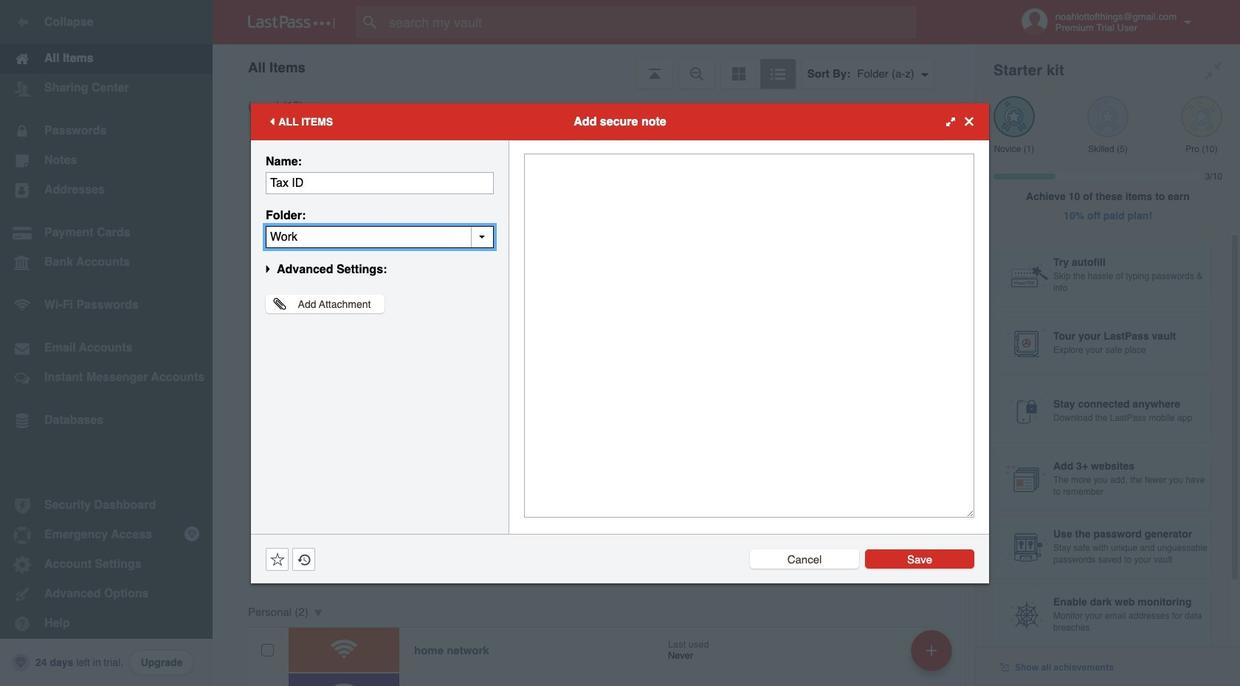 Task type: describe. For each thing, give the bounding box(es) containing it.
Search search field
[[356, 6, 946, 38]]

search my vault text field
[[356, 6, 946, 38]]

new item navigation
[[906, 625, 961, 686]]

new item image
[[927, 645, 937, 655]]

lastpass image
[[248, 16, 335, 29]]

main navigation navigation
[[0, 0, 213, 686]]



Task type: locate. For each thing, give the bounding box(es) containing it.
None text field
[[266, 226, 494, 248]]

dialog
[[251, 103, 990, 583]]

None text field
[[524, 153, 975, 517], [266, 172, 494, 194], [524, 153, 975, 517], [266, 172, 494, 194]]

vault options navigation
[[213, 44, 976, 89]]



Task type: vqa. For each thing, say whether or not it's contained in the screenshot.
search my vault 'text box'
yes



